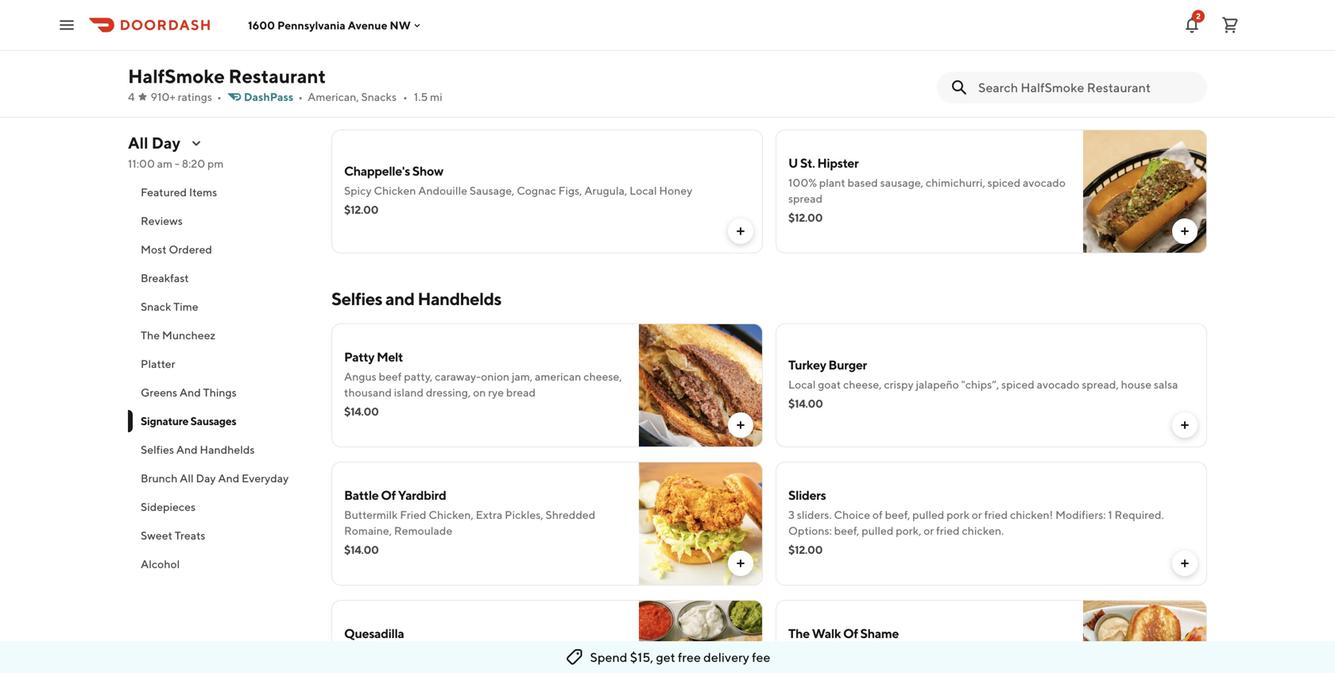 Task type: vqa. For each thing, say whether or not it's contained in the screenshot.
top JOE'S PIZZA
no



Task type: locate. For each thing, give the bounding box(es) containing it.
italian
[[788, 38, 820, 51]]

sausage, left fire
[[822, 38, 867, 51]]

910+
[[151, 90, 175, 103]]

1 add item to cart image from the top
[[1178, 225, 1191, 238]]

all up the '11:00' on the top of page
[[128, 134, 148, 152]]

$14.00 down thousand
[[344, 405, 379, 418]]

1 horizontal spatial cheese,
[[583, 370, 622, 383]]

items
[[189, 186, 217, 199]]

add item to cart image
[[734, 225, 747, 238], [734, 419, 747, 431], [1178, 419, 1191, 431], [734, 557, 747, 570]]

0 vertical spatial or
[[972, 508, 982, 521]]

sausage, up the beer
[[474, 38, 519, 51]]

0 vertical spatial avocado
[[1023, 176, 1066, 189]]

& up 'cream'
[[541, 646, 548, 660]]

briggs and co our signature halfsmoke sausage, bacon, mustard slaw, chili, onion crisps,  beer cheese
[[344, 17, 600, 67]]

spread
[[788, 192, 823, 205]]

1 horizontal spatial handhelds
[[418, 288, 501, 309]]

of inside battle of yardbird buttermilk fried chicken, extra pickles, shredded romaine, remoulade $14.00
[[381, 488, 396, 503]]

0 horizontal spatial •
[[217, 90, 222, 103]]

figs,
[[558, 184, 582, 197]]

the
[[141, 329, 160, 342], [788, 626, 810, 641]]

the walk of shame image
[[1083, 600, 1207, 673]]

• down restaurant
[[298, 90, 303, 103]]

snack
[[141, 300, 171, 313]]

of right 'walk'
[[843, 626, 858, 641]]

onion
[[400, 54, 432, 67]]

3 • from the left
[[403, 90, 408, 103]]

0 horizontal spatial local
[[629, 184, 657, 197]]

salsa
[[1154, 378, 1178, 391]]

platter button
[[128, 350, 312, 378]]

fried up chicken.
[[984, 508, 1008, 521]]

$12.00 inside sliders 3 sliders. choice of beef, pulled pork or fried chicken! modifiers: 1 required. options: beef, pulled pork, or fried chicken. $12.00
[[788, 543, 823, 556]]

greens
[[141, 386, 177, 399]]

sliders.
[[797, 508, 832, 521]]

and inside briggs and co our signature halfsmoke sausage, bacon, mustard slaw, chili, onion crisps,  beer cheese
[[382, 17, 406, 32]]

day up 'am'
[[152, 134, 180, 152]]

chicken!
[[1010, 508, 1053, 521]]

local down the turkey
[[788, 378, 816, 391]]

of up 'buttermilk'
[[381, 488, 396, 503]]

$12.00 for hipster
[[788, 211, 823, 224]]

beer
[[471, 54, 495, 67]]

1 vertical spatial selfies
[[141, 443, 174, 456]]

signature inside briggs and co our signature halfsmoke sausage, bacon, mustard slaw, chili, onion crisps,  beer cheese
[[366, 38, 415, 51]]

signature
[[366, 38, 415, 51], [141, 414, 188, 428]]

bacon,
[[521, 38, 556, 51], [960, 38, 995, 51]]

local left honey at the top
[[629, 184, 657, 197]]

1 bacon, from the left
[[521, 38, 556, 51]]

thousand
[[344, 386, 392, 399]]

0 vertical spatial handhelds
[[418, 288, 501, 309]]

free
[[678, 650, 701, 665]]

the inside the muncheez button
[[141, 329, 160, 342]]

turkey burger local goat cheese, crispy jalapeño "chips", spiced avocado spread, house salsa $14.00
[[788, 357, 1178, 410]]

0 vertical spatial the
[[141, 329, 160, 342]]

1
[[1108, 508, 1112, 521]]

1 vertical spatial handhelds
[[200, 443, 255, 456]]

spiced right "chips",
[[1001, 378, 1035, 391]]

0 horizontal spatial the
[[141, 329, 160, 342]]

1 horizontal spatial &
[[541, 646, 548, 660]]

delivery
[[703, 650, 749, 665]]

0 horizontal spatial or
[[924, 524, 934, 537]]

spiced for turkey burger
[[1001, 378, 1035, 391]]

1.5
[[414, 90, 428, 103]]

cheese, inside patty melt angus beef patty, caraway-onion jam, american cheese, thousand island dressing, on rye bread $14.00
[[583, 370, 622, 383]]

avocado inside "u st. hipster 100% plant based sausage, chimichurri, spiced avocado spread $12.00"
[[1023, 176, 1066, 189]]

0 horizontal spatial fried
[[936, 524, 960, 537]]

open menu image
[[57, 15, 76, 35]]

brunch all day and everyday
[[141, 472, 289, 485]]

$14.00 down the 'romaine,'
[[344, 543, 379, 556]]

nw
[[390, 18, 411, 32]]

0 vertical spatial day
[[152, 134, 180, 152]]

$14.00 inside battle of yardbird buttermilk fried chicken, extra pickles, shredded romaine, remoulade $14.00
[[344, 543, 379, 556]]

the left 'walk'
[[788, 626, 810, 641]]

sweet treats button
[[128, 521, 312, 550]]

spiced for u st. hipster
[[987, 176, 1021, 189]]

remoulade
[[394, 524, 452, 537]]

$14.00 inside patty melt angus beef patty, caraway-onion jam, american cheese, thousand island dressing, on rye bread $14.00
[[344, 405, 379, 418]]

fried
[[984, 508, 1008, 521], [936, 524, 960, 537]]

1 horizontal spatial fried
[[984, 508, 1008, 521]]

get
[[656, 650, 675, 665]]

angus
[[344, 370, 376, 383]]

$12.00 inside "chappelle's show spicy chicken andouille sausage, cognac figs, arugula, local honey $12.00"
[[344, 203, 378, 216]]

cheese, down 'burger'
[[843, 378, 882, 391]]

of
[[381, 488, 396, 503], [843, 626, 858, 641]]

and down signature sausages
[[176, 443, 198, 456]]

cheese, inside quesadilla jack & cheddar cheese, grilled peppers & onions, charred tomato salsa, guacamole, sour cream
[[423, 646, 462, 660]]

&
[[370, 646, 377, 660], [541, 646, 548, 660]]

pickles,
[[505, 508, 543, 521]]

muncheez
[[162, 329, 215, 342]]

bacon, up cheese
[[521, 38, 556, 51]]

spiced inside "u st. hipster 100% plant based sausage, chimichurri, spiced avocado spread $12.00"
[[987, 176, 1021, 189]]

day
[[152, 134, 180, 152], [196, 472, 216, 485]]

1 horizontal spatial signature
[[366, 38, 415, 51]]

and inside button
[[176, 443, 198, 456]]

quesadilla image
[[639, 600, 763, 673]]

-
[[175, 157, 180, 170]]

snacks
[[361, 90, 397, 103]]

$12.00 down spread
[[788, 211, 823, 224]]

the for the walk of shame
[[788, 626, 810, 641]]

the down snack
[[141, 329, 160, 342]]

100%
[[788, 176, 817, 189]]

1 • from the left
[[217, 90, 222, 103]]

add item to cart image
[[1178, 225, 1191, 238], [1178, 557, 1191, 570]]

marinara,
[[997, 38, 1045, 51]]

1 horizontal spatial all
[[180, 472, 194, 485]]

cheese, for quesadilla
[[423, 646, 462, 660]]

$12.00 down spicy
[[344, 203, 378, 216]]

cheese, up the salsa,
[[423, 646, 462, 660]]

spiced right chimichurri,
[[987, 176, 1021, 189]]

1 horizontal spatial the
[[788, 626, 810, 641]]

patty melt image
[[639, 323, 763, 447]]

and up signature sausages
[[180, 386, 201, 399]]

cheese, for turkey
[[843, 378, 882, 391]]

american, snacks • 1.5 mi
[[308, 90, 442, 103]]

$12.00 inside "u st. hipster 100% plant based sausage, chimichurri, spiced avocado spread $12.00"
[[788, 211, 823, 224]]

rye
[[488, 386, 504, 399]]

battle of yardbird image
[[639, 462, 763, 586]]

1 horizontal spatial pulled
[[912, 508, 944, 521]]

handhelds right and
[[418, 288, 501, 309]]

0 horizontal spatial cheese,
[[423, 646, 462, 660]]

handhelds up 'brunch all day and everyday' button
[[200, 443, 255, 456]]

1 horizontal spatial of
[[843, 626, 858, 641]]

1 vertical spatial avocado
[[1037, 378, 1080, 391]]

pulled
[[912, 508, 944, 521], [862, 524, 894, 537]]

pulled down of
[[862, 524, 894, 537]]

1600 pennsylvania avenue nw button
[[248, 18, 423, 32]]

day inside button
[[196, 472, 216, 485]]

0 horizontal spatial day
[[152, 134, 180, 152]]

bacon, right pork,
[[960, 38, 995, 51]]

0 horizontal spatial of
[[381, 488, 396, 503]]

featured
[[141, 186, 187, 199]]

cheese,
[[583, 370, 622, 383], [843, 378, 882, 391], [423, 646, 462, 660]]

crispy
[[884, 378, 914, 391]]

1 horizontal spatial bacon,
[[960, 38, 995, 51]]

0 vertical spatial selfies
[[331, 288, 382, 309]]

restaurant
[[228, 65, 326, 87]]

0 vertical spatial beef,
[[885, 508, 910, 521]]

signature down greens
[[141, 414, 188, 428]]

selfies up "brunch"
[[141, 443, 174, 456]]

2 bacon, from the left
[[960, 38, 995, 51]]

selfies left and
[[331, 288, 382, 309]]

$12.00 down options:
[[788, 543, 823, 556]]

sausages
[[190, 414, 236, 428]]

0 horizontal spatial selfies
[[141, 443, 174, 456]]

pulled up pork,
[[912, 508, 944, 521]]

0 horizontal spatial bacon,
[[521, 38, 556, 51]]

pennsylvania
[[277, 18, 346, 32]]

sausage,
[[474, 38, 519, 51], [822, 38, 867, 51], [470, 184, 514, 197]]

• down 'halfsmoke restaurant'
[[217, 90, 222, 103]]

handhelds inside button
[[200, 443, 255, 456]]

2 horizontal spatial cheese,
[[843, 378, 882, 391]]

1 vertical spatial local
[[788, 378, 816, 391]]

salsa,
[[424, 662, 451, 673]]

fried down pork
[[936, 524, 960, 537]]

and
[[382, 17, 406, 32], [180, 386, 201, 399], [176, 443, 198, 456], [218, 472, 239, 485]]

selfies
[[331, 288, 382, 309], [141, 443, 174, 456]]

cheese
[[497, 54, 536, 67]]

& right jack
[[370, 646, 377, 660]]

the walk of shame
[[788, 626, 899, 641]]

alcohol
[[141, 557, 180, 571]]

cheese, inside "turkey burger local goat cheese, crispy jalapeño "chips", spiced avocado spread, house salsa $14.00"
[[843, 378, 882, 391]]

battle of yardbird buttermilk fried chicken, extra pickles, shredded romaine, remoulade $14.00
[[344, 488, 595, 556]]

Item Search search field
[[978, 79, 1194, 96]]

day down selfies and handhelds
[[196, 472, 216, 485]]

cheese, right 'american'
[[583, 370, 622, 383]]

patty,
[[404, 370, 433, 383]]

beef, up pork,
[[885, 508, 910, 521]]

0 horizontal spatial signature
[[141, 414, 188, 428]]

cream
[[537, 662, 569, 673]]

1 vertical spatial add item to cart image
[[1178, 557, 1191, 570]]

sidepieces button
[[128, 493, 312, 521]]

0 vertical spatial add item to cart image
[[1178, 225, 1191, 238]]

jam,
[[512, 370, 533, 383]]

all right "brunch"
[[180, 472, 194, 485]]

0 vertical spatial pulled
[[912, 508, 944, 521]]

dashpass
[[244, 90, 293, 103]]

greens and things button
[[128, 378, 312, 407]]

selfies inside button
[[141, 443, 174, 456]]

or
[[972, 508, 982, 521], [924, 524, 934, 537]]

mi
[[430, 90, 442, 103]]

1 horizontal spatial day
[[196, 472, 216, 485]]

avocado inside "turkey burger local goat cheese, crispy jalapeño "chips", spiced avocado spread, house salsa $14.00"
[[1037, 378, 1080, 391]]

platter
[[141, 357, 175, 370]]

beef, down choice
[[834, 524, 859, 537]]

selfies and handhelds
[[331, 288, 501, 309]]

spiced inside "turkey burger local goat cheese, crispy jalapeño "chips", spiced avocado spread, house salsa $14.00"
[[1001, 378, 1035, 391]]

• left 1.5
[[403, 90, 408, 103]]

1 horizontal spatial beef,
[[885, 508, 910, 521]]

0 vertical spatial spiced
[[987, 176, 1021, 189]]

chicken
[[374, 184, 416, 197]]

0 vertical spatial signature
[[366, 38, 415, 51]]

1 vertical spatial the
[[788, 626, 810, 641]]

sliders
[[788, 488, 826, 503]]

or right pork,
[[924, 524, 934, 537]]

sausage, left cognac at the left of page
[[470, 184, 514, 197]]

0 vertical spatial fried
[[984, 508, 1008, 521]]

• for american, snacks • 1.5 mi
[[403, 90, 408, 103]]

1 vertical spatial beef,
[[834, 524, 859, 537]]

and for briggs
[[382, 17, 406, 32]]

spread,
[[1082, 378, 1119, 391]]

2 horizontal spatial •
[[403, 90, 408, 103]]

modifiers:
[[1055, 508, 1106, 521]]

local inside "turkey burger local goat cheese, crispy jalapeño "chips", spiced avocado spread, house salsa $14.00"
[[788, 378, 816, 391]]

our
[[344, 38, 364, 51]]

1 vertical spatial or
[[924, 524, 934, 537]]

onions,
[[551, 646, 587, 660]]

0 horizontal spatial handhelds
[[200, 443, 255, 456]]

0 vertical spatial of
[[381, 488, 396, 503]]

0 horizontal spatial &
[[370, 646, 377, 660]]

0 vertical spatial all
[[128, 134, 148, 152]]

shame
[[860, 626, 899, 641]]

beef,
[[885, 508, 910, 521], [834, 524, 859, 537]]

all inside button
[[180, 472, 194, 485]]

1 vertical spatial day
[[196, 472, 216, 485]]

1 vertical spatial spiced
[[1001, 378, 1035, 391]]

1 vertical spatial all
[[180, 472, 194, 485]]

breakfast
[[141, 271, 189, 284]]

$14.00 inside "turkey burger local goat cheese, crispy jalapeño "chips", spiced avocado spread, house salsa $14.00"
[[788, 397, 823, 410]]

1 horizontal spatial •
[[298, 90, 303, 103]]

1 horizontal spatial selfies
[[331, 288, 382, 309]]

2 add item to cart image from the top
[[1178, 557, 1191, 570]]

bacon, inside briggs and co our signature halfsmoke sausage, bacon, mustard slaw, chili, onion crisps,  beer cheese
[[521, 38, 556, 51]]

yardbird
[[398, 488, 446, 503]]

or up chicken.
[[972, 508, 982, 521]]

2 & from the left
[[541, 646, 548, 660]]

sausage, inside italian sausage, fire braised pork, bacon, marinara, peppers, caramelized onions
[[822, 38, 867, 51]]

peppers,
[[1047, 38, 1091, 51]]

peppers
[[498, 646, 539, 660]]

3
[[788, 508, 795, 521]]

spicy
[[344, 184, 372, 197]]

halfsmoke
[[417, 38, 471, 51]]

1 horizontal spatial local
[[788, 378, 816, 391]]

avocado
[[1023, 176, 1066, 189], [1037, 378, 1080, 391]]

0 horizontal spatial pulled
[[862, 524, 894, 537]]

signature up chili,
[[366, 38, 415, 51]]

avocado for turkey burger
[[1037, 378, 1080, 391]]

0 vertical spatial local
[[629, 184, 657, 197]]

and left co on the left of the page
[[382, 17, 406, 32]]

$14.00 down the "goat"
[[788, 397, 823, 410]]



Task type: describe. For each thing, give the bounding box(es) containing it.
1600
[[248, 18, 275, 32]]

cheddar
[[379, 646, 421, 660]]

ordered
[[169, 243, 212, 256]]

u
[[788, 155, 798, 170]]

sausage, inside "chappelle's show spicy chicken andouille sausage, cognac figs, arugula, local honey $12.00"
[[470, 184, 514, 197]]

bacon, inside italian sausage, fire braised pork, bacon, marinara, peppers, caramelized onions
[[960, 38, 995, 51]]

1 vertical spatial of
[[843, 626, 858, 641]]

reviews
[[141, 214, 183, 227]]

briggs and co image
[[639, 0, 763, 115]]

braised
[[891, 38, 929, 51]]

caramelized
[[1094, 38, 1157, 51]]

show
[[412, 163, 443, 178]]

avenue
[[348, 18, 387, 32]]

1 vertical spatial fried
[[936, 524, 960, 537]]

• for 910+ ratings •
[[217, 90, 222, 103]]

based
[[847, 176, 878, 189]]

sausage, inside briggs and co our signature halfsmoke sausage, bacon, mustard slaw, chili, onion crisps,  beer cheese
[[474, 38, 519, 51]]

breakfast button
[[128, 264, 312, 292]]

spend
[[590, 650, 627, 665]]

tomato
[[385, 662, 422, 673]]

options:
[[788, 524, 832, 537]]

quesadilla
[[344, 626, 404, 641]]

house
[[1121, 378, 1152, 391]]

most ordered
[[141, 243, 212, 256]]

fried
[[400, 508, 426, 521]]

11:00 am - 8:20 pm
[[128, 157, 224, 170]]

0 horizontal spatial beef,
[[834, 524, 859, 537]]

u st. hipster image
[[1083, 130, 1207, 253]]

$12.00 for spicy
[[344, 203, 378, 216]]

sour
[[513, 662, 535, 673]]

most ordered button
[[128, 235, 312, 264]]

grilled
[[464, 646, 496, 660]]

guacamole,
[[453, 662, 511, 673]]

arugula,
[[584, 184, 627, 197]]

selfies for selfies and handhelds
[[141, 443, 174, 456]]

the muncheez button
[[128, 321, 312, 350]]

1 vertical spatial signature
[[141, 414, 188, 428]]

snack time button
[[128, 292, 312, 321]]

0 horizontal spatial all
[[128, 134, 148, 152]]

jack
[[344, 646, 367, 660]]

onions
[[788, 54, 825, 67]]

andouille
[[418, 184, 467, 197]]

2 • from the left
[[298, 90, 303, 103]]

2
[[1196, 12, 1201, 21]]

time
[[173, 300, 198, 313]]

spend $15, get free delivery fee
[[590, 650, 770, 665]]

everyday
[[242, 472, 289, 485]]

and down selfies and handhelds button
[[218, 472, 239, 485]]

beef
[[379, 370, 402, 383]]

and for selfies
[[176, 443, 198, 456]]

patty melt angus beef patty, caraway-onion jam, american cheese, thousand island dressing, on rye bread $14.00
[[344, 349, 622, 418]]

menus image
[[190, 137, 203, 149]]

walk
[[812, 626, 841, 641]]

handhelds for selfies and handhelds
[[418, 288, 501, 309]]

0 items, open order cart image
[[1221, 15, 1240, 35]]

8:20
[[182, 157, 205, 170]]

featured items button
[[128, 178, 312, 207]]

dressing,
[[426, 386, 471, 399]]

chappelle's
[[344, 163, 410, 178]]

chimichurri,
[[926, 176, 985, 189]]

goat
[[818, 378, 841, 391]]

selfies for selfies and handhelds
[[331, 288, 382, 309]]

u st. hipster 100% plant based sausage, chimichurri, spiced avocado spread $12.00
[[788, 155, 1066, 224]]

pork,
[[932, 38, 958, 51]]

extra
[[476, 508, 503, 521]]

1 vertical spatial pulled
[[862, 524, 894, 537]]

"chips",
[[961, 378, 999, 391]]

snack time
[[141, 300, 198, 313]]

sweet
[[141, 529, 172, 542]]

on
[[473, 386, 486, 399]]

brunch all day and everyday button
[[128, 464, 312, 493]]

avocado for u st. hipster
[[1023, 176, 1066, 189]]

$15,
[[630, 650, 653, 665]]

sidepieces
[[141, 500, 196, 513]]

the for the muncheez
[[141, 329, 160, 342]]

local inside "chappelle's show spicy chicken andouille sausage, cognac figs, arugula, local honey $12.00"
[[629, 184, 657, 197]]

onion
[[481, 370, 510, 383]]

burger
[[828, 357, 867, 372]]

battle
[[344, 488, 379, 503]]

briggs
[[344, 17, 380, 32]]

1 & from the left
[[370, 646, 377, 660]]

sausage,
[[880, 176, 923, 189]]

halfsmoke restaurant
[[128, 65, 326, 87]]

1600 pennsylvania avenue nw
[[248, 18, 411, 32]]

american
[[535, 370, 581, 383]]

and for greens
[[180, 386, 201, 399]]

handhelds for selfies and handhelds
[[200, 443, 255, 456]]

chicken,
[[429, 508, 473, 521]]

co
[[408, 17, 425, 32]]

american,
[[308, 90, 359, 103]]

chappelle's show spicy chicken andouille sausage, cognac figs, arugula, local honey $12.00
[[344, 163, 692, 216]]

reviews button
[[128, 207, 312, 235]]

signature sausages
[[141, 414, 236, 428]]

and
[[385, 288, 414, 309]]

1 horizontal spatial or
[[972, 508, 982, 521]]

bread
[[506, 386, 536, 399]]

notification bell image
[[1182, 15, 1202, 35]]

required.
[[1115, 508, 1164, 521]]

things
[[203, 386, 237, 399]]

caraway-
[[435, 370, 481, 383]]



